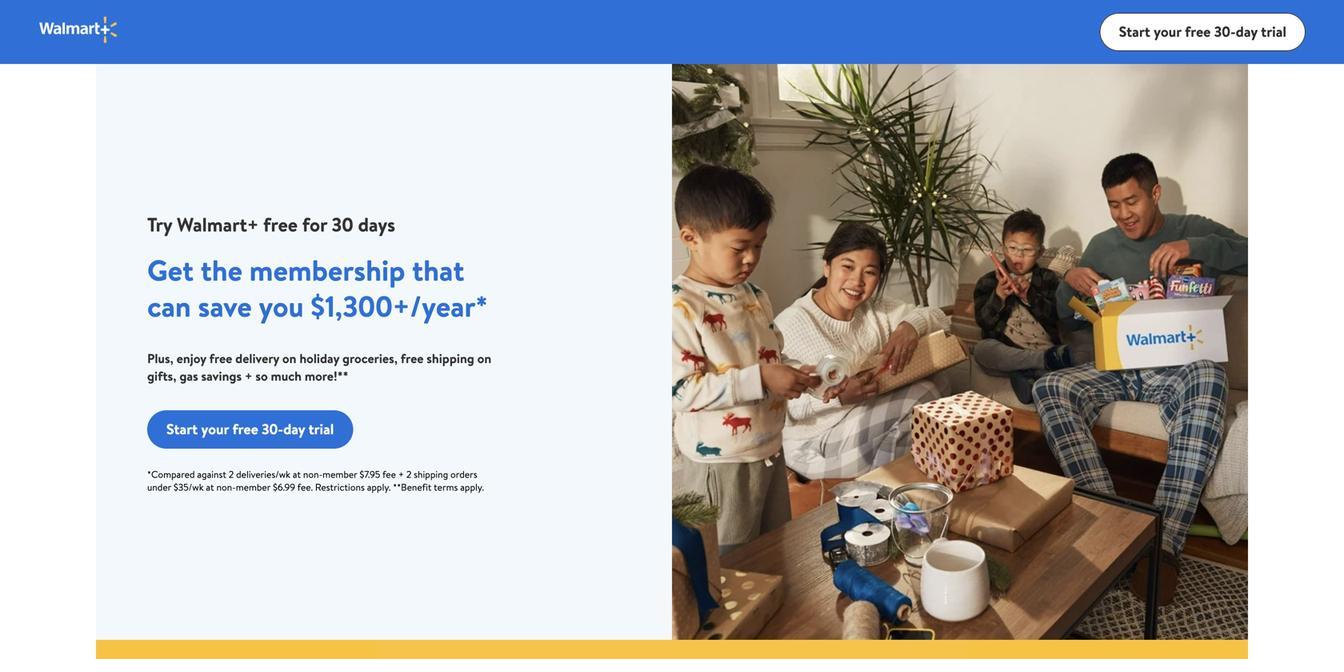 Task type: vqa. For each thing, say whether or not it's contained in the screenshot.
Reorder
no



Task type: describe. For each thing, give the bounding box(es) containing it.
2 apply. from the left
[[460, 480, 484, 494]]

1 w+ image from the left
[[96, 640, 376, 659]]

orders
[[450, 468, 477, 481]]

your for topmost start your free 30-day trial button
[[1154, 22, 1181, 42]]

0 vertical spatial day
[[1236, 22, 1258, 42]]

1 on from the left
[[282, 350, 296, 367]]

fee
[[382, 468, 396, 481]]

days
[[358, 211, 395, 238]]

1 vertical spatial day
[[283, 419, 305, 439]]

holiday
[[299, 350, 339, 367]]

+ inside plus, enjoy free delivery on holiday groceries, free shipping on gifts, gas savings + so much more!**
[[245, 367, 252, 385]]

$7.95
[[360, 468, 380, 481]]

1 vertical spatial walmart+ image
[[672, 64, 1248, 640]]

+ inside *compared against 2 deliveries/wk at non-member $7.95 fee + 2 shipping orders under $35/wk at non-member $6.99 fee. restrictions apply. **benefit terms apply.
[[398, 468, 404, 481]]

plus, enjoy free delivery on holiday groceries, free shipping on gifts, gas savings + so much more!**
[[147, 350, 491, 385]]

can
[[147, 286, 191, 326]]

enjoy
[[177, 350, 206, 367]]

*compared
[[147, 468, 195, 481]]

1 2 from the left
[[229, 468, 234, 481]]

start for topmost start your free 30-day trial button
[[1119, 22, 1150, 42]]

deliveries/wk
[[236, 468, 290, 481]]

try
[[147, 211, 172, 238]]

$35/wk
[[174, 480, 204, 494]]

0 horizontal spatial trial
[[308, 419, 334, 439]]

30- for leftmost start your free 30-day trial button
[[262, 419, 283, 439]]

groceries,
[[342, 350, 398, 367]]

terms
[[434, 480, 458, 494]]

*compared against 2 deliveries/wk at non-member $7.95 fee + 2 shipping orders under $35/wk at non-member $6.99 fee. restrictions apply. **benefit terms apply.
[[147, 468, 484, 494]]

save
[[198, 286, 252, 326]]

under
[[147, 480, 171, 494]]

30
[[332, 211, 353, 238]]

get
[[147, 250, 194, 290]]



Task type: locate. For each thing, give the bounding box(es) containing it.
member
[[323, 468, 357, 481], [236, 480, 270, 494]]

2 2 from the left
[[406, 468, 411, 481]]

+
[[245, 367, 252, 385], [398, 468, 404, 481]]

2
[[229, 468, 234, 481], [406, 468, 411, 481]]

start for leftmost start your free 30-day trial button
[[166, 419, 198, 439]]

gifts,
[[147, 367, 176, 385]]

$1,300+/year*
[[311, 286, 488, 326]]

0 vertical spatial start your free 30-day trial
[[1119, 22, 1286, 42]]

1 horizontal spatial start
[[1119, 22, 1150, 42]]

1 apply. from the left
[[367, 480, 391, 494]]

1 vertical spatial start your free 30-day trial
[[166, 419, 334, 439]]

0 vertical spatial start
[[1119, 22, 1150, 42]]

1 horizontal spatial start your free 30-day trial
[[1119, 22, 1286, 42]]

0 horizontal spatial non-
[[216, 480, 236, 494]]

2 on from the left
[[477, 350, 491, 367]]

+ left so
[[245, 367, 252, 385]]

1 vertical spatial +
[[398, 468, 404, 481]]

for
[[302, 211, 327, 238]]

0 vertical spatial trial
[[1261, 22, 1286, 42]]

w+ image
[[96, 640, 376, 659], [968, 640, 1248, 659]]

1 horizontal spatial start your free 30-day trial button
[[1100, 13, 1306, 51]]

delivery
[[235, 350, 279, 367]]

at right $35/wk
[[206, 480, 214, 494]]

non- right $6.99 at the left bottom of the page
[[303, 468, 323, 481]]

30- for topmost start your free 30-day trial button
[[1214, 22, 1236, 42]]

at
[[293, 468, 301, 481], [206, 480, 214, 494]]

member left $7.95
[[323, 468, 357, 481]]

get the membership that can save you $1,300+/year*
[[147, 250, 488, 326]]

gas
[[179, 367, 198, 385]]

1 horizontal spatial member
[[323, 468, 357, 481]]

member left $6.99 at the left bottom of the page
[[236, 480, 270, 494]]

your
[[1154, 22, 1181, 42], [201, 419, 229, 439]]

1 horizontal spatial on
[[477, 350, 491, 367]]

2 right against
[[229, 468, 234, 481]]

0 horizontal spatial start your free 30-day trial
[[166, 419, 334, 439]]

2 right fee
[[406, 468, 411, 481]]

plus,
[[147, 350, 173, 367]]

1 horizontal spatial apply.
[[460, 480, 484, 494]]

30-
[[1214, 22, 1236, 42], [262, 419, 283, 439]]

shipping inside plus, enjoy free delivery on holiday groceries, free shipping on gifts, gas savings + so much more!**
[[427, 350, 474, 367]]

shipping inside *compared against 2 deliveries/wk at non-member $7.95 fee + 2 shipping orders under $35/wk at non-member $6.99 fee. restrictions apply. **benefit terms apply.
[[414, 468, 448, 481]]

1 vertical spatial start
[[166, 419, 198, 439]]

free
[[1185, 22, 1211, 42], [263, 211, 298, 238], [209, 350, 232, 367], [401, 350, 424, 367], [232, 419, 258, 439]]

0 vertical spatial 30-
[[1214, 22, 1236, 42]]

0 horizontal spatial apply.
[[367, 480, 391, 494]]

**benefit
[[393, 480, 432, 494]]

non- right $35/wk
[[216, 480, 236, 494]]

1 horizontal spatial day
[[1236, 22, 1258, 42]]

so
[[255, 367, 268, 385]]

0 horizontal spatial day
[[283, 419, 305, 439]]

more!**
[[305, 367, 348, 385]]

1 vertical spatial your
[[201, 419, 229, 439]]

1 horizontal spatial walmart+ image
[[672, 64, 1248, 640]]

1 horizontal spatial +
[[398, 468, 404, 481]]

0 horizontal spatial 2
[[229, 468, 234, 481]]

day
[[1236, 22, 1258, 42], [283, 419, 305, 439]]

1 vertical spatial shipping
[[414, 468, 448, 481]]

apply. right terms at the left bottom
[[460, 480, 484, 494]]

against
[[197, 468, 226, 481]]

start your free 30-day trial
[[1119, 22, 1286, 42], [166, 419, 334, 439]]

0 horizontal spatial your
[[201, 419, 229, 439]]

restrictions
[[315, 480, 365, 494]]

0 horizontal spatial w+ image
[[96, 640, 376, 659]]

0 horizontal spatial 30-
[[262, 419, 283, 439]]

much
[[271, 367, 302, 385]]

shipping
[[427, 350, 474, 367], [414, 468, 448, 481]]

start your free 30-day trial for topmost start your free 30-day trial button
[[1119, 22, 1286, 42]]

start your free 30-day trial for leftmost start your free 30-day trial button
[[166, 419, 334, 439]]

0 horizontal spatial start your free 30-day trial button
[[147, 410, 353, 449]]

0 horizontal spatial at
[[206, 480, 214, 494]]

0 vertical spatial your
[[1154, 22, 1181, 42]]

0 horizontal spatial member
[[236, 480, 270, 494]]

on
[[282, 350, 296, 367], [477, 350, 491, 367]]

try walmart+ free for 30 days
[[147, 211, 395, 238]]

0 horizontal spatial on
[[282, 350, 296, 367]]

that
[[412, 250, 464, 290]]

1 vertical spatial start your free 30-day trial button
[[147, 410, 353, 449]]

apply. left **benefit
[[367, 480, 391, 494]]

trial
[[1261, 22, 1286, 42], [308, 419, 334, 439]]

non-
[[303, 468, 323, 481], [216, 480, 236, 494]]

1 horizontal spatial 2
[[406, 468, 411, 481]]

the
[[201, 250, 242, 290]]

1 horizontal spatial 30-
[[1214, 22, 1236, 42]]

walmart+
[[177, 211, 259, 238]]

at right deliveries/wk
[[293, 468, 301, 481]]

apply.
[[367, 480, 391, 494], [460, 480, 484, 494]]

0 vertical spatial start your free 30-day trial button
[[1100, 13, 1306, 51]]

savings
[[201, 367, 242, 385]]

start your free 30-day trial button
[[1100, 13, 1306, 51], [147, 410, 353, 449]]

your for leftmost start your free 30-day trial button
[[201, 419, 229, 439]]

2 w+ image from the left
[[968, 640, 1248, 659]]

0 horizontal spatial start
[[166, 419, 198, 439]]

1 vertical spatial 30-
[[262, 419, 283, 439]]

0 horizontal spatial +
[[245, 367, 252, 385]]

walmart+ image
[[38, 16, 119, 44], [672, 64, 1248, 640]]

membership
[[249, 250, 405, 290]]

0 vertical spatial shipping
[[427, 350, 474, 367]]

0 vertical spatial walmart+ image
[[38, 16, 119, 44]]

you
[[259, 286, 304, 326]]

0 vertical spatial +
[[245, 367, 252, 385]]

shipping left "orders"
[[414, 468, 448, 481]]

1 horizontal spatial w+ image
[[968, 640, 1248, 659]]

1 horizontal spatial your
[[1154, 22, 1181, 42]]

start
[[1119, 22, 1150, 42], [166, 419, 198, 439]]

1 horizontal spatial non-
[[303, 468, 323, 481]]

fee.
[[297, 480, 313, 494]]

+ right fee
[[398, 468, 404, 481]]

1 vertical spatial trial
[[308, 419, 334, 439]]

0 horizontal spatial walmart+ image
[[38, 16, 119, 44]]

$6.99
[[273, 480, 295, 494]]

shipping down $1,300+/year*
[[427, 350, 474, 367]]

1 horizontal spatial trial
[[1261, 22, 1286, 42]]

1 horizontal spatial at
[[293, 468, 301, 481]]



